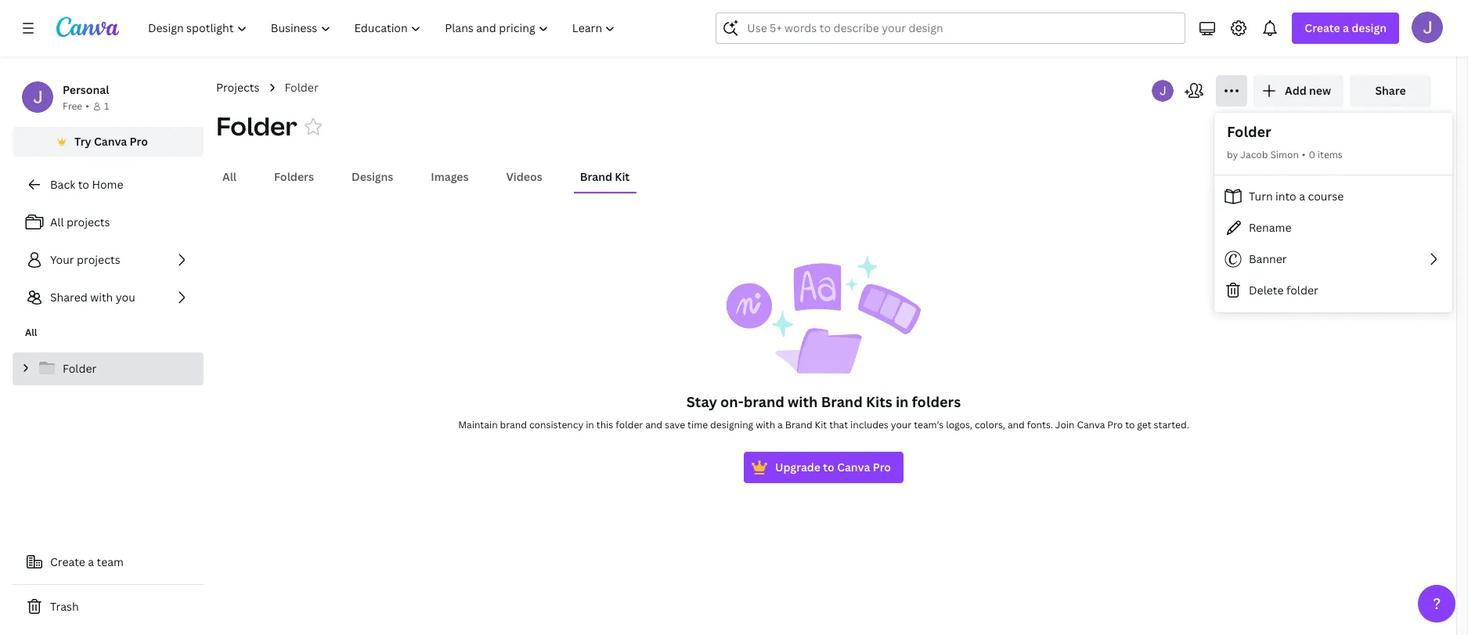 Task type: locate. For each thing, give the bounding box(es) containing it.
2 vertical spatial brand
[[785, 418, 813, 432]]

2 vertical spatial pro
[[873, 460, 891, 475]]

1 vertical spatial canva
[[1077, 418, 1106, 432]]

0 vertical spatial brand
[[744, 392, 785, 411]]

a inside "button"
[[88, 555, 94, 569]]

1 vertical spatial brand
[[500, 418, 527, 432]]

0 vertical spatial all
[[222, 169, 237, 184]]

all inside 'all projects' link
[[50, 215, 64, 230]]

0 horizontal spatial create
[[50, 555, 85, 569]]

0 horizontal spatial folder
[[616, 418, 643, 432]]

list containing all projects
[[13, 207, 204, 313]]

1 horizontal spatial and
[[1008, 418, 1025, 432]]

0 horizontal spatial in
[[586, 418, 594, 432]]

a inside stay on-brand with brand kits in folders maintain brand consistency in this folder and save time designing with a brand kit that includes your team's logos, colors, and fonts. join canva pro to get started.
[[778, 418, 783, 432]]

all
[[222, 169, 237, 184], [50, 215, 64, 230], [25, 326, 37, 339]]

0 horizontal spatial and
[[646, 418, 663, 432]]

try
[[74, 134, 91, 149]]

upgrade
[[775, 460, 821, 475]]

0 vertical spatial brand
[[580, 169, 613, 184]]

1 vertical spatial to
[[1126, 418, 1135, 432]]

2 vertical spatial all
[[25, 326, 37, 339]]

this
[[597, 418, 614, 432]]

create left design
[[1305, 20, 1341, 35]]

create left team
[[50, 555, 85, 569]]

started.
[[1154, 418, 1190, 432]]

shared with you link
[[13, 282, 204, 313]]

pro down 'includes'
[[873, 460, 891, 475]]

2 horizontal spatial with
[[788, 392, 818, 411]]

your
[[891, 418, 912, 432]]

turn
[[1249, 189, 1273, 203]]

videos
[[506, 169, 543, 184]]

2 vertical spatial canva
[[837, 460, 871, 475]]

1 horizontal spatial with
[[756, 418, 776, 432]]

1 vertical spatial all
[[50, 215, 64, 230]]

your
[[50, 252, 74, 267]]

0 vertical spatial folder
[[1287, 283, 1319, 297]]

stay
[[687, 392, 717, 411]]

folder
[[285, 80, 319, 95], [216, 109, 297, 143], [1227, 122, 1272, 141], [63, 361, 97, 376]]

kits
[[866, 392, 893, 411]]

to right back
[[78, 177, 89, 192]]

folder down projects link
[[216, 109, 297, 143]]

create inside dropdown button
[[1305, 20, 1341, 35]]

0 vertical spatial in
[[896, 392, 909, 411]]

into
[[1276, 189, 1297, 203]]

1 horizontal spatial kit
[[815, 418, 827, 432]]

brand up "that"
[[821, 392, 863, 411]]

images
[[431, 169, 469, 184]]

designs
[[352, 169, 393, 184]]

0 horizontal spatial kit
[[615, 169, 630, 184]]

add new button
[[1254, 75, 1344, 107]]

pro up back to home link
[[130, 134, 148, 149]]

0 horizontal spatial folder link
[[13, 352, 204, 385]]

turn into a course button
[[1215, 181, 1453, 212]]

team's
[[914, 418, 944, 432]]

canva inside stay on-brand with brand kits in folders maintain brand consistency in this folder and save time designing with a brand kit that includes your team's logos, colors, and fonts. join canva pro to get started.
[[1077, 418, 1106, 432]]

folder right delete
[[1287, 283, 1319, 297]]

0 horizontal spatial all
[[25, 326, 37, 339]]

in right kits
[[896, 392, 909, 411]]

free •
[[63, 99, 89, 113]]

your projects link
[[13, 244, 204, 276]]

brand
[[580, 169, 613, 184], [821, 392, 863, 411], [785, 418, 813, 432]]

0 vertical spatial to
[[78, 177, 89, 192]]

folder inside stay on-brand with brand kits in folders maintain brand consistency in this folder and save time designing with a brand kit that includes your team's logos, colors, and fonts. join canva pro to get started.
[[616, 418, 643, 432]]

folder down the shared
[[63, 361, 97, 376]]

create a team button
[[13, 547, 204, 578]]

0 horizontal spatial pro
[[130, 134, 148, 149]]

0 items
[[1309, 148, 1343, 161]]

add
[[1285, 83, 1307, 98]]

with
[[90, 290, 113, 305], [788, 392, 818, 411], [756, 418, 776, 432]]

folder link
[[285, 79, 319, 96], [13, 352, 204, 385]]

brand up the designing
[[744, 392, 785, 411]]

•
[[86, 99, 89, 113]]

1 horizontal spatial create
[[1305, 20, 1341, 35]]

canva right try
[[94, 134, 127, 149]]

create inside "button"
[[50, 555, 85, 569]]

1 vertical spatial folder
[[616, 418, 643, 432]]

try canva pro
[[74, 134, 148, 149]]

0 horizontal spatial brand
[[580, 169, 613, 184]]

projects down back to home
[[67, 215, 110, 230]]

0 vertical spatial kit
[[615, 169, 630, 184]]

projects for all projects
[[67, 215, 110, 230]]

1 horizontal spatial to
[[823, 460, 835, 475]]

0 vertical spatial projects
[[67, 215, 110, 230]]

2 horizontal spatial to
[[1126, 418, 1135, 432]]

a inside 'button'
[[1300, 189, 1306, 203]]

get
[[1138, 418, 1152, 432]]

and left save
[[646, 418, 663, 432]]

pro
[[130, 134, 148, 149], [1108, 418, 1123, 432], [873, 460, 891, 475]]

projects right your
[[77, 252, 120, 267]]

rename button
[[1215, 212, 1453, 244]]

1 vertical spatial create
[[50, 555, 85, 569]]

2 horizontal spatial pro
[[1108, 418, 1123, 432]]

to inside stay on-brand with brand kits in folders maintain brand consistency in this folder and save time designing with a brand kit that includes your team's logos, colors, and fonts. join canva pro to get started.
[[1126, 418, 1135, 432]]

all projects
[[50, 215, 110, 230]]

a right into at top right
[[1300, 189, 1306, 203]]

time
[[688, 418, 708, 432]]

1 and from the left
[[646, 418, 663, 432]]

create
[[1305, 20, 1341, 35], [50, 555, 85, 569]]

colors,
[[975, 418, 1006, 432]]

1 horizontal spatial all
[[50, 215, 64, 230]]

canva down "that"
[[837, 460, 871, 475]]

all button
[[216, 162, 243, 192]]

2 horizontal spatial all
[[222, 169, 237, 184]]

with left you
[[90, 290, 113, 305]]

with up the upgrade
[[788, 392, 818, 411]]

to inside button
[[823, 460, 835, 475]]

brand right videos
[[580, 169, 613, 184]]

canva
[[94, 134, 127, 149], [1077, 418, 1106, 432], [837, 460, 871, 475]]

kit
[[615, 169, 630, 184], [815, 418, 827, 432]]

brand left "that"
[[785, 418, 813, 432]]

to
[[78, 177, 89, 192], [1126, 418, 1135, 432], [823, 460, 835, 475]]

1 horizontal spatial in
[[896, 392, 909, 411]]

0 horizontal spatial with
[[90, 290, 113, 305]]

top level navigation element
[[138, 13, 629, 44]]

0 vertical spatial create
[[1305, 20, 1341, 35]]

in left this
[[586, 418, 594, 432]]

0 vertical spatial folder link
[[285, 79, 319, 96]]

delete folder button
[[1215, 275, 1453, 306]]

a
[[1343, 20, 1350, 35], [1300, 189, 1306, 203], [778, 418, 783, 432], [88, 555, 94, 569]]

folder right this
[[616, 418, 643, 432]]

in
[[896, 392, 909, 411], [586, 418, 594, 432]]

1 vertical spatial brand
[[821, 392, 863, 411]]

delete
[[1249, 283, 1284, 297]]

folder link up folder button
[[285, 79, 319, 96]]

None search field
[[716, 13, 1186, 44]]

pro inside stay on-brand with brand kits in folders maintain brand consistency in this folder and save time designing with a brand kit that includes your team's logos, colors, and fonts. join canva pro to get started.
[[1108, 418, 1123, 432]]

1 vertical spatial projects
[[77, 252, 120, 267]]

turn into a course
[[1249, 189, 1344, 203]]

all inside all button
[[222, 169, 237, 184]]

0 vertical spatial pro
[[130, 134, 148, 149]]

2 vertical spatial to
[[823, 460, 835, 475]]

by jacob simon
[[1227, 148, 1299, 161]]

0 vertical spatial canva
[[94, 134, 127, 149]]

1 horizontal spatial folder link
[[285, 79, 319, 96]]

create for create a design
[[1305, 20, 1341, 35]]

folder link down the shared with you link
[[13, 352, 204, 385]]

0 horizontal spatial to
[[78, 177, 89, 192]]

with right the designing
[[756, 418, 776, 432]]

new
[[1310, 83, 1332, 98]]

to right the upgrade
[[823, 460, 835, 475]]

1 horizontal spatial folder
[[1287, 283, 1319, 297]]

2 horizontal spatial canva
[[1077, 418, 1106, 432]]

projects for your projects
[[77, 252, 120, 267]]

pro left 'get'
[[1108, 418, 1123, 432]]

1 vertical spatial kit
[[815, 418, 827, 432]]

1 vertical spatial with
[[788, 392, 818, 411]]

brand kit
[[580, 169, 630, 184]]

trash
[[50, 599, 79, 614]]

canva right join
[[1077, 418, 1106, 432]]

a left design
[[1343, 20, 1350, 35]]

and
[[646, 418, 663, 432], [1008, 418, 1025, 432]]

brand right maintain
[[500, 418, 527, 432]]

folders
[[274, 169, 314, 184]]

1 vertical spatial pro
[[1108, 418, 1123, 432]]

a up the upgrade
[[778, 418, 783, 432]]

and left fonts.
[[1008, 418, 1025, 432]]

1 horizontal spatial canva
[[837, 460, 871, 475]]

list
[[13, 207, 204, 313]]

projects
[[216, 80, 260, 95]]

2 vertical spatial with
[[756, 418, 776, 432]]

folder
[[1287, 283, 1319, 297], [616, 418, 643, 432]]

banner
[[1249, 251, 1287, 266]]

to left 'get'
[[1126, 418, 1135, 432]]

a left team
[[88, 555, 94, 569]]



Task type: vqa. For each thing, say whether or not it's contained in the screenshot.
CHRISTINA OVERA icon in the right top of the page
no



Task type: describe. For each thing, give the bounding box(es) containing it.
rename
[[1249, 220, 1292, 235]]

to for upgrade to canva pro
[[823, 460, 835, 475]]

team
[[97, 555, 124, 569]]

maintain
[[458, 418, 498, 432]]

add new
[[1285, 83, 1332, 98]]

brand kit button
[[574, 162, 636, 192]]

videos button
[[500, 162, 549, 192]]

Search search field
[[748, 13, 1155, 43]]

1 horizontal spatial pro
[[873, 460, 891, 475]]

all for all button on the top
[[222, 169, 237, 184]]

personal
[[63, 82, 109, 97]]

save
[[665, 418, 686, 432]]

0 horizontal spatial brand
[[500, 418, 527, 432]]

design
[[1352, 20, 1387, 35]]

logos,
[[946, 418, 973, 432]]

2 horizontal spatial brand
[[821, 392, 863, 411]]

projects link
[[216, 79, 260, 96]]

folder up folder button
[[285, 80, 319, 95]]

join
[[1056, 418, 1075, 432]]

try canva pro button
[[13, 127, 204, 157]]

stay on-brand with brand kits in folders maintain brand consistency in this folder and save time designing with a brand kit that includes your team's logos, colors, and fonts. join canva pro to get started.
[[458, 392, 1190, 432]]

images button
[[425, 162, 475, 192]]

trash link
[[13, 591, 204, 623]]

upgrade to canva pro
[[775, 460, 891, 475]]

back to home link
[[13, 169, 204, 201]]

all for all projects
[[50, 215, 64, 230]]

items
[[1318, 148, 1343, 161]]

fonts.
[[1027, 418, 1053, 432]]

brand inside brand kit button
[[580, 169, 613, 184]]

you
[[116, 290, 135, 305]]

folder button
[[216, 109, 297, 143]]

create a design button
[[1293, 13, 1400, 44]]

0
[[1309, 148, 1316, 161]]

includes
[[851, 418, 889, 432]]

a inside dropdown button
[[1343, 20, 1350, 35]]

1 horizontal spatial brand
[[785, 418, 813, 432]]

1 vertical spatial in
[[586, 418, 594, 432]]

designing
[[711, 418, 754, 432]]

course
[[1308, 189, 1344, 203]]

0 horizontal spatial canva
[[94, 134, 127, 149]]

folder up jacob
[[1227, 122, 1272, 141]]

create a design
[[1305, 20, 1387, 35]]

1 vertical spatial folder link
[[13, 352, 204, 385]]

to for back to home
[[78, 177, 89, 192]]

upgrade to canva pro button
[[744, 452, 904, 483]]

1
[[104, 99, 109, 113]]

by
[[1227, 148, 1239, 161]]

simon
[[1271, 148, 1299, 161]]

on-
[[721, 392, 744, 411]]

folders
[[912, 392, 961, 411]]

delete folder
[[1249, 283, 1319, 297]]

share
[[1376, 83, 1406, 98]]

all projects link
[[13, 207, 204, 238]]

kit inside stay on-brand with brand kits in folders maintain brand consistency in this folder and save time designing with a brand kit that includes your team's logos, colors, and fonts. join canva pro to get started.
[[815, 418, 827, 432]]

jacob simon image
[[1412, 12, 1444, 43]]

designs button
[[345, 162, 400, 192]]

folders button
[[268, 162, 320, 192]]

that
[[830, 418, 848, 432]]

create a team
[[50, 555, 124, 569]]

create for create a team
[[50, 555, 85, 569]]

back to home
[[50, 177, 123, 192]]

free
[[63, 99, 82, 113]]

0 vertical spatial with
[[90, 290, 113, 305]]

your projects
[[50, 252, 120, 267]]

banner button
[[1215, 244, 1453, 275]]

folder inside delete folder button
[[1287, 283, 1319, 297]]

jacob
[[1241, 148, 1269, 161]]

1 horizontal spatial brand
[[744, 392, 785, 411]]

share button
[[1350, 75, 1432, 107]]

kit inside button
[[615, 169, 630, 184]]

back
[[50, 177, 75, 192]]

shared with you
[[50, 290, 135, 305]]

consistency
[[529, 418, 584, 432]]

shared
[[50, 290, 88, 305]]

home
[[92, 177, 123, 192]]

2 and from the left
[[1008, 418, 1025, 432]]



